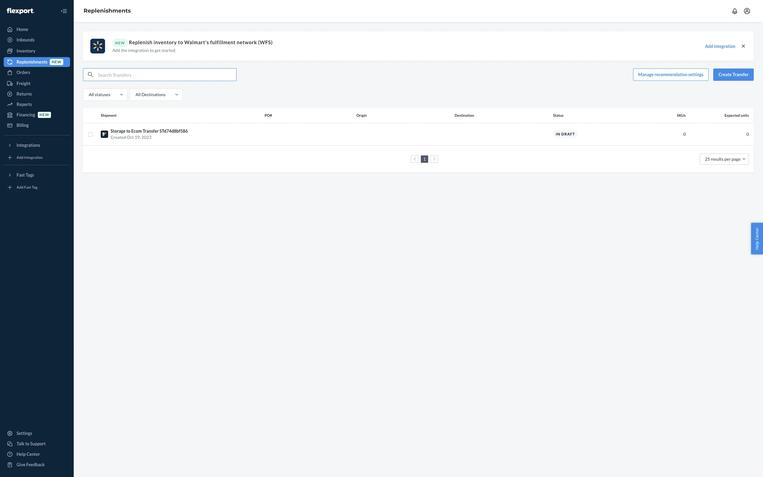 Task type: locate. For each thing, give the bounding box(es) containing it.
fast left tag
[[24, 185, 31, 190]]

add integration
[[17, 155, 43, 160]]

help inside button
[[755, 241, 760, 250]]

(wfs)
[[258, 39, 273, 45]]

add integration
[[706, 43, 736, 49]]

origin
[[357, 113, 367, 118]]

orders
[[17, 70, 30, 75]]

give feedback
[[17, 462, 45, 467]]

new for replenishments
[[52, 60, 61, 64]]

0 horizontal spatial center
[[27, 452, 40, 457]]

1 vertical spatial new
[[40, 113, 49, 117]]

po#
[[265, 113, 272, 118]]

0 vertical spatial replenishments
[[84, 7, 131, 14]]

transfer up 2023
[[143, 128, 159, 134]]

in
[[556, 132, 561, 136]]

destinations
[[142, 92, 166, 97]]

1 horizontal spatial integration
[[714, 43, 736, 49]]

integration
[[714, 43, 736, 49], [128, 48, 149, 53]]

replenish inventory to walmart's fulfillment network (wfs)
[[129, 39, 273, 45]]

1 vertical spatial center
[[27, 452, 40, 457]]

freight
[[17, 81, 30, 86]]

fast
[[17, 172, 25, 178], [24, 185, 31, 190]]

1 horizontal spatial 0
[[747, 131, 749, 137]]

0 vertical spatial new
[[52, 60, 61, 64]]

25 results per page
[[705, 156, 741, 162]]

add fast tag
[[17, 185, 37, 190]]

1 horizontal spatial all
[[136, 92, 141, 97]]

integration left close image
[[714, 43, 736, 49]]

to inside the talk to support button
[[25, 441, 29, 447]]

transfer
[[733, 72, 749, 77], [143, 128, 159, 134]]

0 horizontal spatial transfer
[[143, 128, 159, 134]]

1
[[424, 156, 426, 162]]

talk to support
[[17, 441, 46, 447]]

0 horizontal spatial replenishments
[[17, 59, 47, 65]]

close image
[[741, 43, 747, 49]]

new down reports link
[[40, 113, 49, 117]]

1 horizontal spatial center
[[755, 227, 760, 240]]

manage
[[639, 72, 654, 77]]

integration down replenish
[[128, 48, 149, 53]]

0 horizontal spatial 0
[[684, 131, 686, 137]]

transfer inside storage to ecom transfer std74d8bf586 created oct 19, 2023
[[143, 128, 159, 134]]

help center button
[[752, 223, 763, 254]]

transfer right create
[[733, 72, 749, 77]]

fulfillment
[[210, 39, 236, 45]]

0 vertical spatial help
[[755, 241, 760, 250]]

settings
[[17, 431, 32, 436]]

to
[[178, 39, 183, 45], [150, 48, 154, 53], [126, 128, 130, 134], [25, 441, 29, 447]]

close navigation image
[[60, 7, 68, 15]]

1 all from the left
[[89, 92, 94, 97]]

in draft
[[556, 132, 575, 136]]

inventory link
[[4, 46, 70, 56]]

help
[[755, 241, 760, 250], [17, 452, 26, 457]]

0 vertical spatial center
[[755, 227, 760, 240]]

0
[[684, 131, 686, 137], [747, 131, 749, 137]]

1 horizontal spatial help center
[[755, 227, 760, 250]]

all for all destinations
[[136, 92, 141, 97]]

help center
[[755, 227, 760, 250], [17, 452, 40, 457]]

0 horizontal spatial all
[[89, 92, 94, 97]]

create transfer button
[[714, 69, 754, 81]]

support
[[30, 441, 46, 447]]

0 down skus
[[684, 131, 686, 137]]

all left destinations
[[136, 92, 141, 97]]

0 vertical spatial transfer
[[733, 72, 749, 77]]

settings
[[689, 72, 704, 77]]

chevron left image
[[414, 157, 416, 161]]

0 vertical spatial fast
[[17, 172, 25, 178]]

all left statuses
[[89, 92, 94, 97]]

new up orders link
[[52, 60, 61, 64]]

add for add fast tag
[[17, 185, 23, 190]]

square image
[[88, 132, 93, 137]]

1 vertical spatial help
[[17, 452, 26, 457]]

shipment
[[101, 113, 117, 118]]

0 horizontal spatial help center
[[17, 452, 40, 457]]

manage recommendation settings
[[639, 72, 704, 77]]

page
[[732, 156, 741, 162]]

all statuses
[[89, 92, 110, 97]]

new
[[52, 60, 61, 64], [40, 113, 49, 117]]

add fast tag link
[[4, 183, 70, 192]]

to inside storage to ecom transfer std74d8bf586 created oct 19, 2023
[[126, 128, 130, 134]]

fast tags button
[[4, 170, 70, 180]]

1 horizontal spatial new
[[52, 60, 61, 64]]

2 all from the left
[[136, 92, 141, 97]]

add for add the integration to get started.
[[112, 48, 120, 53]]

results
[[711, 156, 724, 162]]

to right the talk on the bottom of page
[[25, 441, 29, 447]]

feedback
[[26, 462, 45, 467]]

expected units
[[725, 113, 749, 118]]

open account menu image
[[744, 7, 751, 15]]

tag
[[32, 185, 37, 190]]

give feedback button
[[4, 460, 70, 470]]

add integration button
[[706, 43, 736, 49]]

integrations
[[17, 143, 40, 148]]

add inside button
[[706, 43, 713, 49]]

units
[[741, 113, 749, 118]]

network
[[237, 39, 257, 45]]

0 vertical spatial help center
[[755, 227, 760, 250]]

1 vertical spatial help center
[[17, 452, 40, 457]]

statuses
[[95, 92, 110, 97]]

oct
[[127, 134, 134, 140]]

ecom
[[131, 128, 142, 134]]

25 results per page option
[[705, 156, 741, 162]]

to right the inventory
[[178, 39, 183, 45]]

started.
[[162, 48, 176, 53]]

1 horizontal spatial transfer
[[733, 72, 749, 77]]

flexport logo image
[[7, 8, 34, 14]]

to up oct
[[126, 128, 130, 134]]

manage recommendation settings link
[[633, 69, 709, 81]]

create
[[719, 72, 732, 77]]

all for all statuses
[[89, 92, 94, 97]]

create transfer link
[[714, 69, 754, 81]]

returns
[[17, 91, 32, 97]]

1 vertical spatial transfer
[[143, 128, 159, 134]]

get
[[155, 48, 161, 53]]

1 horizontal spatial help
[[755, 241, 760, 250]]

per
[[725, 156, 731, 162]]

add
[[706, 43, 713, 49], [112, 48, 120, 53], [17, 155, 23, 160], [17, 185, 23, 190]]

fast left tags
[[17, 172, 25, 178]]

all
[[89, 92, 94, 97], [136, 92, 141, 97]]

0 down units on the right
[[747, 131, 749, 137]]

to left get
[[150, 48, 154, 53]]

draft
[[562, 132, 575, 136]]

center inside button
[[755, 227, 760, 240]]

0 horizontal spatial help
[[17, 452, 26, 457]]

0 horizontal spatial new
[[40, 113, 49, 117]]

inventory
[[154, 39, 177, 45]]



Task type: vqa. For each thing, say whether or not it's contained in the screenshot.
Replenish inventory to Walmart's fulfillment network (WFS)
yes



Task type: describe. For each thing, give the bounding box(es) containing it.
status
[[553, 113, 564, 118]]

created
[[111, 134, 126, 140]]

integration
[[24, 155, 43, 160]]

1 link
[[422, 156, 427, 162]]

home
[[17, 27, 28, 32]]

billing
[[17, 123, 29, 128]]

orders link
[[4, 68, 70, 77]]

1 vertical spatial fast
[[24, 185, 31, 190]]

settings link
[[4, 429, 70, 439]]

1 0 from the left
[[684, 131, 686, 137]]

manage recommendation settings button
[[633, 69, 709, 81]]

new for financing
[[40, 113, 49, 117]]

expected
[[725, 113, 740, 118]]

help center inside button
[[755, 227, 760, 250]]

talk to support button
[[4, 439, 70, 449]]

reports link
[[4, 100, 70, 109]]

add for add integration
[[17, 155, 23, 160]]

freight link
[[4, 79, 70, 89]]

transfer inside button
[[733, 72, 749, 77]]

fast inside dropdown button
[[17, 172, 25, 178]]

Search Transfers text field
[[98, 69, 236, 81]]

storage
[[111, 128, 126, 134]]

replenishments link
[[84, 7, 131, 14]]

add integration link
[[4, 153, 70, 163]]

recommendation
[[655, 72, 688, 77]]

financing
[[17, 112, 35, 117]]

new
[[115, 41, 125, 45]]

storage to ecom transfer std74d8bf586 created oct 19, 2023
[[111, 128, 188, 140]]

the
[[121, 48, 127, 53]]

reports
[[17, 102, 32, 107]]

2 0 from the left
[[747, 131, 749, 137]]

destination
[[455, 113, 474, 118]]

add the integration to get started.
[[112, 48, 176, 53]]

inbounds
[[17, 37, 35, 42]]

returns link
[[4, 89, 70, 99]]

fast tags
[[17, 172, 34, 178]]

inventory
[[17, 48, 35, 53]]

create transfer
[[719, 72, 749, 77]]

give
[[17, 462, 25, 467]]

2023
[[141, 134, 151, 140]]

open notifications image
[[731, 7, 739, 15]]

integrations button
[[4, 140, 70, 150]]

skus
[[677, 113, 686, 118]]

help center link
[[4, 450, 70, 459]]

1 horizontal spatial replenishments
[[84, 7, 131, 14]]

19,
[[135, 134, 141, 140]]

inbounds link
[[4, 35, 70, 45]]

std74d8bf586
[[160, 128, 188, 134]]

walmart's
[[184, 39, 209, 45]]

1 vertical spatial replenishments
[[17, 59, 47, 65]]

replenish
[[129, 39, 153, 45]]

25
[[705, 156, 710, 162]]

chevron right image
[[433, 157, 436, 161]]

billing link
[[4, 120, 70, 130]]

talk
[[17, 441, 24, 447]]

add for add integration
[[706, 43, 713, 49]]

integration inside button
[[714, 43, 736, 49]]

tags
[[26, 172, 34, 178]]

0 horizontal spatial integration
[[128, 48, 149, 53]]

home link
[[4, 25, 70, 34]]

all destinations
[[136, 92, 166, 97]]



